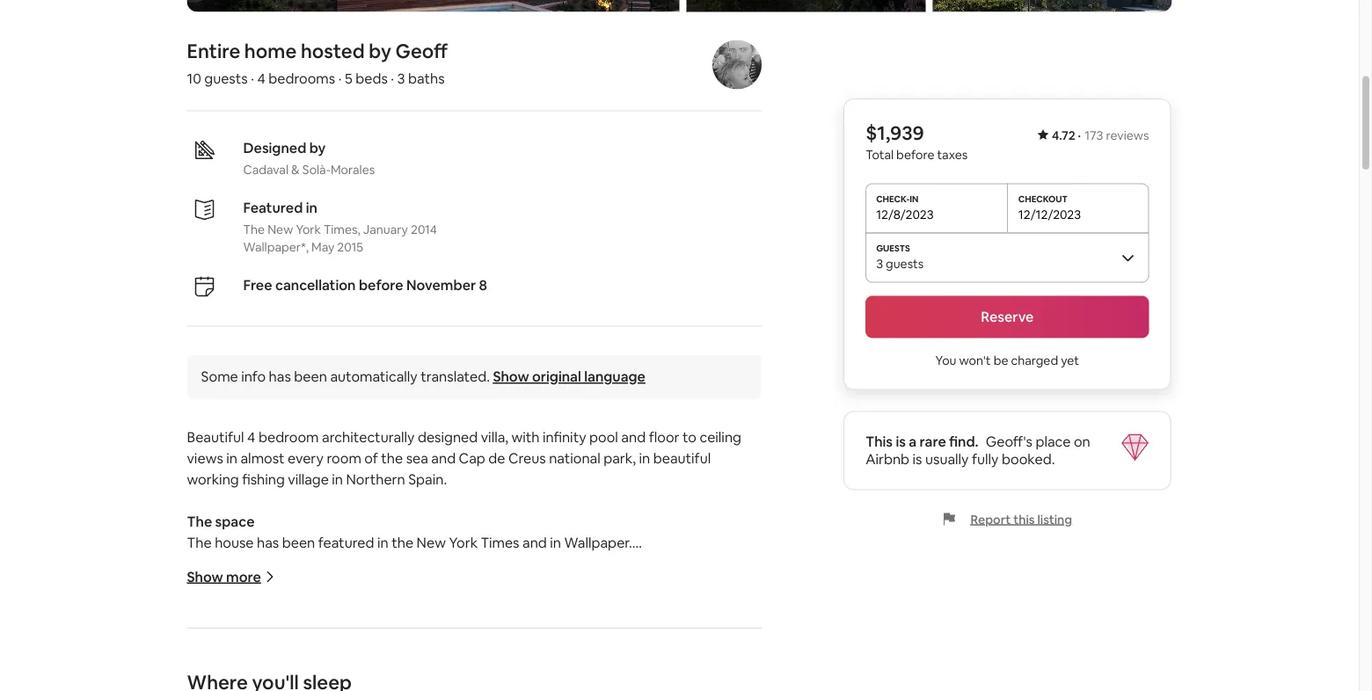 Task type: vqa. For each thing, say whether or not it's contained in the screenshot.
stays
no



Task type: describe. For each thing, give the bounding box(es) containing it.
2014
[[411, 221, 437, 237]]

york inside 'featured in the new york times, january 2014 wallpaper*, may 2015'
[[296, 221, 321, 237]]

the inside beautiful 4 bedroom architecturally designed villa, with infinity pool and floor to ceiling views in almost every room of the sea and cap de creus national park, in beautiful working fishing village in northern spain.
[[381, 450, 403, 468]]

0 horizontal spatial and
[[431, 450, 456, 468]]

a
[[909, 433, 917, 451]]

national
[[549, 450, 601, 468]]

language
[[584, 368, 646, 386]]

be
[[994, 352, 1009, 368]]

show more
[[187, 568, 261, 586]]

baths
[[408, 70, 445, 88]]

on
[[1074, 433, 1091, 451]]

free cancellation before november 8
[[243, 276, 488, 294]]

cadaval
[[243, 162, 289, 177]]

hosted
[[301, 39, 365, 64]]

featured in the new york times, january 2014 wallpaper*, may 2015
[[243, 199, 437, 255]]

total
[[866, 147, 894, 162]]

northern
[[346, 471, 405, 489]]

this
[[1014, 512, 1035, 528]]

info
[[241, 368, 266, 386]]

· down home
[[251, 70, 254, 88]]

automatically
[[330, 368, 418, 386]]

to
[[683, 429, 697, 447]]

working
[[187, 471, 239, 489]]

with
[[512, 429, 540, 447]]

featured
[[318, 534, 374, 552]]

by
[[309, 139, 326, 157]]

by geoff
[[369, 39, 448, 64]]

· left 5
[[339, 70, 342, 88]]

january
[[363, 221, 408, 237]]

spain.
[[409, 471, 447, 489]]

4 inside 'entire home hosted by geoff 10 guests · 4 bedrooms · 5 beds · 3 baths'
[[257, 70, 265, 88]]

original
[[532, 368, 581, 386]]

room
[[327, 450, 361, 468]]

some
[[201, 368, 238, 386]]

reserve
[[981, 308, 1034, 326]]

views
[[187, 450, 223, 468]]

november
[[407, 276, 476, 294]]

geoff's place on airbnb is usually fully booked.
[[866, 433, 1091, 469]]

the for the
[[187, 534, 212, 552]]

charged
[[1011, 352, 1059, 368]]

villa,
[[481, 429, 509, 447]]

free
[[243, 276, 272, 294]]

beds
[[356, 70, 388, 88]]

designed by cadaval & solà-morales
[[243, 139, 375, 177]]

· left "173"
[[1078, 128, 1082, 143]]

1 vertical spatial show
[[187, 568, 223, 586]]

pool
[[590, 429, 618, 447]]

in inside 'featured in the new york times, january 2014 wallpaper*, may 2015'
[[306, 199, 318, 217]]

listing
[[1038, 512, 1073, 528]]

some info has been automatically translated. show original language
[[201, 368, 646, 386]]

rare
[[920, 433, 947, 451]]

find.
[[950, 433, 979, 451]]

wallpaper*,
[[243, 239, 309, 255]]

0 vertical spatial been
[[294, 368, 327, 386]]

sunflower house image 5 image
[[933, 0, 1173, 12]]

sea
[[406, 450, 428, 468]]

sunflower house image 3 image
[[687, 0, 926, 12]]

booked.
[[1002, 451, 1055, 469]]

bedroom
[[259, 429, 319, 447]]

house
[[215, 534, 254, 552]]

every
[[288, 450, 324, 468]]

report
[[971, 512, 1011, 528]]

$1,939 total before taxes
[[866, 121, 968, 162]]

park,
[[604, 450, 636, 468]]

before for free
[[359, 276, 404, 294]]

been inside the space the house has been featured in the new york times and in wallpaper.
[[282, 534, 315, 552]]

entire
[[187, 39, 240, 64]]

2015
[[337, 239, 363, 255]]

1 vertical spatial the
[[187, 513, 212, 531]]

before for $1,939
[[897, 147, 935, 162]]

de
[[489, 450, 505, 468]]

usually
[[926, 451, 969, 469]]

translated.
[[421, 368, 490, 386]]

and inside the space the house has been featured in the new york times and in wallpaper.
[[523, 534, 547, 552]]

in down beautiful
[[226, 450, 238, 468]]

in right park,
[[639, 450, 650, 468]]

3 inside popup button
[[877, 256, 883, 271]]

new inside the space the house has been featured in the new york times and in wallpaper.
[[417, 534, 446, 552]]

the inside the space the house has been featured in the new york times and in wallpaper.
[[392, 534, 414, 552]]

this is a rare find.
[[866, 433, 979, 451]]

show more button
[[187, 568, 275, 586]]

beautiful
[[654, 450, 711, 468]]



Task type: locate. For each thing, give the bounding box(es) containing it.
1 vertical spatial been
[[282, 534, 315, 552]]

designed
[[418, 429, 478, 447]]

the right the featured
[[392, 534, 414, 552]]

before
[[897, 147, 935, 162], [359, 276, 404, 294]]

0 vertical spatial york
[[296, 221, 321, 237]]

bedrooms
[[269, 70, 335, 88]]

show
[[493, 368, 529, 386], [187, 568, 223, 586]]

0 horizontal spatial york
[[296, 221, 321, 237]]

solà-
[[302, 162, 331, 177]]

times,
[[324, 221, 361, 237]]

reserve button
[[866, 296, 1150, 338]]

8
[[479, 276, 488, 294]]

10
[[187, 70, 201, 88]]

0 horizontal spatial new
[[268, 221, 293, 237]]

1 vertical spatial 3
[[877, 256, 883, 271]]

times
[[481, 534, 520, 552]]

is left usually
[[913, 451, 923, 469]]

0 vertical spatial show
[[493, 368, 529, 386]]

is left 'a'
[[896, 433, 906, 451]]

1 vertical spatial york
[[449, 534, 478, 552]]

has
[[269, 368, 291, 386], [257, 534, 279, 552]]

new up wallpaper*,
[[268, 221, 293, 237]]

ceiling
[[700, 429, 742, 447]]

floor
[[649, 429, 680, 447]]

show left the more
[[187, 568, 223, 586]]

0 horizontal spatial before
[[359, 276, 404, 294]]

reviews
[[1107, 128, 1150, 143]]

4.72
[[1052, 128, 1076, 143]]

3 inside 'entire home hosted by geoff 10 guests · 4 bedrooms · 5 beds · 3 baths'
[[397, 70, 405, 88]]

2 horizontal spatial and
[[622, 429, 646, 447]]

1 vertical spatial 4
[[247, 429, 256, 447]]

·
[[251, 70, 254, 88], [339, 70, 342, 88], [391, 70, 394, 88], [1078, 128, 1082, 143]]

morales
[[331, 162, 375, 177]]

york up may
[[296, 221, 321, 237]]

york left the times
[[449, 534, 478, 552]]

1 vertical spatial guests
[[886, 256, 924, 271]]

4 down home
[[257, 70, 265, 88]]

1 vertical spatial new
[[417, 534, 446, 552]]

· right beds on the left of the page
[[391, 70, 394, 88]]

has inside the space the house has been featured in the new york times and in wallpaper.
[[257, 534, 279, 552]]

3 guests
[[877, 256, 924, 271]]

1 vertical spatial before
[[359, 276, 404, 294]]

0 vertical spatial 3
[[397, 70, 405, 88]]

and
[[622, 429, 646, 447], [431, 450, 456, 468], [523, 534, 547, 552]]

before down $1,939
[[897, 147, 935, 162]]

in left wallpaper.
[[550, 534, 561, 552]]

fully
[[972, 451, 999, 469]]

2 vertical spatial and
[[523, 534, 547, 552]]

1 vertical spatial has
[[257, 534, 279, 552]]

1 horizontal spatial before
[[897, 147, 935, 162]]

0 vertical spatial new
[[268, 221, 293, 237]]

guests down 12/8/2023 at right top
[[886, 256, 924, 271]]

and down designed
[[431, 450, 456, 468]]

1 horizontal spatial 3
[[877, 256, 883, 271]]

0 vertical spatial the
[[381, 450, 403, 468]]

0 vertical spatial before
[[897, 147, 935, 162]]

beautiful
[[187, 429, 244, 447]]

the for featured
[[243, 221, 265, 237]]

learn more about the host, geoff. image
[[713, 40, 762, 89], [713, 40, 762, 89]]

the up wallpaper*,
[[243, 221, 265, 237]]

show left original on the bottom
[[493, 368, 529, 386]]

in right featured on the left
[[306, 199, 318, 217]]

0 vertical spatial the
[[243, 221, 265, 237]]

the inside 'featured in the new york times, january 2014 wallpaper*, may 2015'
[[243, 221, 265, 237]]

report this listing
[[971, 512, 1073, 528]]

1 horizontal spatial show
[[493, 368, 529, 386]]

0 vertical spatial has
[[269, 368, 291, 386]]

geoff's
[[986, 433, 1033, 451]]

3
[[397, 70, 405, 88], [877, 256, 883, 271]]

3 down 12/8/2023 at right top
[[877, 256, 883, 271]]

and up park,
[[622, 429, 646, 447]]

&
[[291, 162, 300, 177]]

173
[[1085, 128, 1104, 143]]

entire home hosted by geoff 10 guests · 4 bedrooms · 5 beds · 3 baths
[[187, 39, 448, 88]]

report this listing button
[[943, 512, 1073, 528]]

featured
[[243, 199, 303, 217]]

1 horizontal spatial york
[[449, 534, 478, 552]]

$1,939
[[866, 121, 925, 146]]

1 horizontal spatial guests
[[886, 256, 924, 271]]

guests down entire
[[204, 70, 248, 88]]

5
[[345, 70, 353, 88]]

new down spain. in the left of the page
[[417, 534, 446, 552]]

the right of
[[381, 450, 403, 468]]

0 horizontal spatial guests
[[204, 70, 248, 88]]

new inside 'featured in the new york times, january 2014 wallpaper*, may 2015'
[[268, 221, 293, 237]]

been right info
[[294, 368, 327, 386]]

12/8/2023
[[877, 206, 934, 222]]

0 horizontal spatial 4
[[247, 429, 256, 447]]

been left the featured
[[282, 534, 315, 552]]

place
[[1036, 433, 1071, 451]]

0 vertical spatial and
[[622, 429, 646, 447]]

guests inside popup button
[[886, 256, 924, 271]]

the
[[381, 450, 403, 468], [392, 534, 414, 552]]

wallpaper.
[[564, 534, 632, 552]]

0 horizontal spatial is
[[896, 433, 906, 451]]

space
[[215, 513, 255, 531]]

0 horizontal spatial 3
[[397, 70, 405, 88]]

in down room
[[332, 471, 343, 489]]

almost
[[241, 450, 285, 468]]

12/12/2023
[[1019, 206, 1082, 222]]

the
[[243, 221, 265, 237], [187, 513, 212, 531], [187, 534, 212, 552]]

1 horizontal spatial new
[[417, 534, 446, 552]]

architecturally
[[322, 429, 415, 447]]

0 vertical spatial 4
[[257, 70, 265, 88]]

the space the house has been featured in the new york times and in wallpaper.
[[187, 513, 632, 552]]

infinity
[[543, 429, 587, 447]]

you won't be charged yet
[[936, 352, 1080, 368]]

may
[[311, 239, 335, 255]]

0 vertical spatial guests
[[204, 70, 248, 88]]

in
[[306, 199, 318, 217], [226, 450, 238, 468], [639, 450, 650, 468], [332, 471, 343, 489], [378, 534, 389, 552], [550, 534, 561, 552]]

before down 2015
[[359, 276, 404, 294]]

is inside "geoff's place on airbnb is usually fully booked."
[[913, 451, 923, 469]]

before inside $1,939 total before taxes
[[897, 147, 935, 162]]

fishing
[[242, 471, 285, 489]]

home
[[244, 39, 297, 64]]

you
[[936, 352, 957, 368]]

0 horizontal spatial show
[[187, 568, 223, 586]]

cancellation
[[275, 276, 356, 294]]

taxes
[[938, 147, 968, 162]]

and right the times
[[523, 534, 547, 552]]

4 inside beautiful 4 bedroom architecturally designed villa, with infinity pool and floor to ceiling views in almost every room of the sea and cap de creus national park, in beautiful working fishing village in northern spain.
[[247, 429, 256, 447]]

village
[[288, 471, 329, 489]]

sunflower house image 1 image
[[187, 0, 680, 12]]

3 left baths
[[397, 70, 405, 88]]

yet
[[1061, 352, 1080, 368]]

guests inside 'entire home hosted by geoff 10 guests · 4 bedrooms · 5 beds · 3 baths'
[[204, 70, 248, 88]]

more
[[226, 568, 261, 586]]

this
[[866, 433, 893, 451]]

been
[[294, 368, 327, 386], [282, 534, 315, 552]]

3 guests button
[[866, 233, 1150, 282]]

4 up almost
[[247, 429, 256, 447]]

cap
[[459, 450, 486, 468]]

has right info
[[269, 368, 291, 386]]

the left 'space'
[[187, 513, 212, 531]]

1 vertical spatial and
[[431, 450, 456, 468]]

1 horizontal spatial is
[[913, 451, 923, 469]]

airbnb
[[866, 451, 910, 469]]

the left house
[[187, 534, 212, 552]]

in right the featured
[[378, 534, 389, 552]]

york
[[296, 221, 321, 237], [449, 534, 478, 552]]

2 vertical spatial the
[[187, 534, 212, 552]]

of
[[365, 450, 378, 468]]

4.72 · 173 reviews
[[1052, 128, 1150, 143]]

4
[[257, 70, 265, 88], [247, 429, 256, 447]]

guests
[[204, 70, 248, 88], [886, 256, 924, 271]]

has right house
[[257, 534, 279, 552]]

1 horizontal spatial 4
[[257, 70, 265, 88]]

show original language button
[[493, 368, 646, 386]]

1 vertical spatial the
[[392, 534, 414, 552]]

designed
[[243, 139, 306, 157]]

1 horizontal spatial and
[[523, 534, 547, 552]]

beautiful 4 bedroom architecturally designed villa, with infinity pool and floor to ceiling views in almost every room of the sea and cap de creus national park, in beautiful working fishing village in northern spain.
[[187, 429, 745, 489]]

york inside the space the house has been featured in the new york times and in wallpaper.
[[449, 534, 478, 552]]



